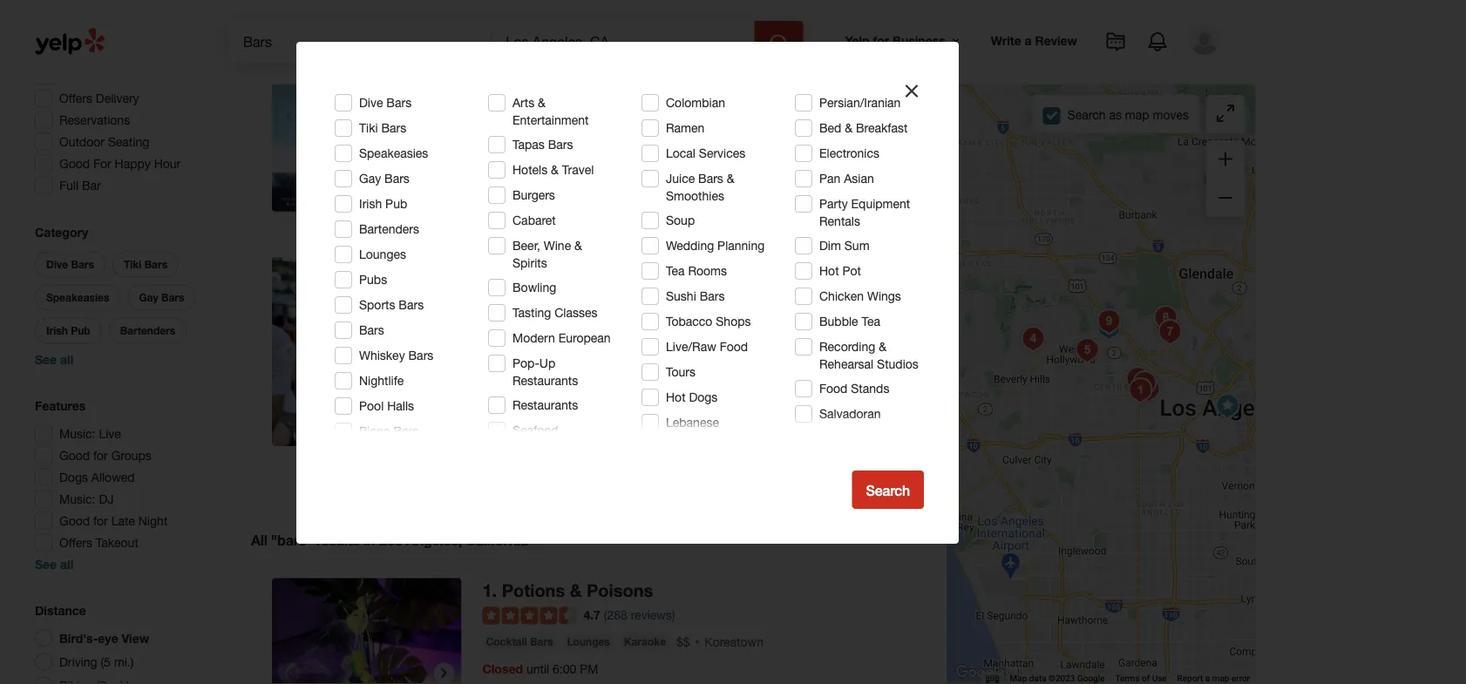 Task type: vqa. For each thing, say whether or not it's contained in the screenshot.
4.7 (339 reviews) to the bottom
no



Task type: locate. For each thing, give the bounding box(es) containing it.
1 cocktail bars link from the top
[[482, 311, 557, 329]]

hot for hot pot
[[820, 264, 839, 278]]

irish down speakeasies button
[[46, 325, 68, 337]]

r bar image
[[1131, 372, 1166, 407]]

cocktail bars
[[486, 314, 553, 326], [486, 636, 553, 648]]

restaurants down up
[[513, 374, 578, 388]]

1 horizontal spatial irish pub
[[359, 197, 407, 211]]

restaurants up seafood on the left of the page
[[513, 398, 578, 412]]

category
[[35, 225, 88, 239]]

& right potions
[[570, 580, 582, 601]]

good for late night
[[59, 514, 168, 528]]

2 vertical spatial slideshow element
[[272, 579, 462, 684]]

cocktail bars link up the modern
[[482, 311, 557, 329]]

search inside button
[[866, 482, 910, 499]]

use
[[1152, 674, 1167, 684]]

pm
[[577, 340, 596, 355], [580, 662, 598, 676]]

1 vertical spatial cocktail bars button
[[482, 633, 557, 650]]

1 horizontal spatial map
[[1212, 674, 1230, 684]]

dive inside button
[[46, 259, 68, 271]]

bars inside tiki bars button
[[144, 259, 167, 271]]

cocktail bars down 4.7 star rating image
[[486, 636, 553, 648]]

the down 'colorful!'
[[651, 426, 668, 441]]

for for business
[[873, 33, 889, 47]]

until for midnight
[[517, 84, 540, 98]]

for for late
[[93, 514, 108, 528]]

good down music: dj
[[59, 514, 90, 528]]

food down shops
[[720, 340, 748, 354]]

0 horizontal spatial gay bars
[[139, 292, 184, 304]]

0 vertical spatial see all
[[35, 352, 74, 367]]

outdoor seating
[[59, 134, 149, 149]]

good down music: live
[[59, 448, 90, 463]]

bar right full
[[82, 178, 101, 192]]

arts & entertainment
[[513, 95, 589, 127]]

all for features
[[60, 557, 74, 571]]

bars inside gay bars button
[[161, 292, 184, 304]]

(288
[[604, 608, 628, 622]]

truly la image
[[272, 257, 462, 447]]

gay bars button
[[128, 285, 196, 311]]

0 horizontal spatial hot
[[666, 390, 686, 405]]

0 vertical spatial outdoor
[[59, 134, 105, 149]]

2 see from the top
[[35, 557, 57, 571]]

for inside yelp for business button
[[873, 33, 889, 47]]

previous image
[[279, 106, 300, 127], [279, 341, 300, 362]]

cocktail up closed
[[486, 636, 527, 648]]

dive inside search dialog
[[359, 95, 383, 110]]

1 vertical spatial see all button
[[35, 557, 74, 571]]

1 horizontal spatial tiki
[[359, 121, 378, 135]]

previous image
[[279, 663, 300, 684]]

2 horizontal spatial a
[[1206, 674, 1210, 684]]

beer, wine & spirits
[[513, 238, 582, 270]]

takeout
[[684, 197, 723, 209], [96, 535, 138, 550]]

search down to
[[866, 482, 910, 499]]

1 see all button from the top
[[35, 352, 74, 367]]

1 horizontal spatial search
[[1068, 107, 1106, 121]]

outdoor up "cabaret"
[[500, 197, 541, 209]]

1 cocktail bars from the top
[[486, 314, 553, 326]]

good for happy hour
[[59, 156, 181, 170]]

2 slideshow element from the top
[[272, 257, 462, 447]]

until left 6:00
[[527, 662, 549, 676]]

0 vertical spatial tiki bars
[[359, 121, 406, 135]]

0 horizontal spatial bartenders
[[120, 325, 175, 337]]

arts up entertainment
[[513, 95, 535, 110]]

pm right 6:00
[[580, 662, 598, 676]]

1 vertical spatial in
[[363, 532, 375, 549]]

and up 'colorful!'
[[669, 392, 689, 406]]

1 previous image from the top
[[279, 106, 300, 127]]

1 horizontal spatial a
[[1025, 33, 1032, 47]]

1 offers from the top
[[59, 91, 92, 105]]

cocktail bars link down 4.7 star rating image
[[482, 633, 557, 650]]

1 vertical spatial see all
[[35, 557, 74, 571]]

(286 reviews) link
[[604, 284, 675, 301]]

1 vertical spatial music:
[[59, 492, 95, 506]]

1 vertical spatial cocktail bars link
[[482, 633, 557, 650]]

group containing suggested
[[30, 40, 216, 199]]

open for open until 11:30 pm
[[482, 340, 514, 355]]

music: left "dj"
[[59, 492, 95, 506]]

see all button
[[35, 352, 74, 367], [35, 557, 74, 571]]

report a map error link
[[1178, 674, 1250, 684]]

1 vertical spatial previous image
[[279, 341, 300, 362]]

a
[[1025, 33, 1032, 47], [761, 409, 768, 423], [1206, 674, 1210, 684]]

0 horizontal spatial dive
[[46, 259, 68, 271]]

3 slideshow element from the top
[[272, 579, 462, 684]]

bartenders up the pubs
[[359, 222, 419, 236]]

& right wine
[[575, 238, 582, 253]]

0 horizontal spatial is
[[588, 409, 596, 423]]

info icon image
[[686, 364, 700, 378], [686, 364, 700, 378]]

cocktail bars button up the modern
[[482, 311, 557, 329]]

0 horizontal spatial takeout
[[96, 535, 138, 550]]

offers down good for late night
[[59, 535, 92, 550]]

cocktail bars up the modern
[[486, 314, 553, 326]]

16 checkmark v2 image
[[666, 195, 680, 209]]

1 vertical spatial bartenders
[[120, 325, 175, 337]]

slideshow element for closed until 6:00 pm
[[272, 579, 462, 684]]

1 horizontal spatial pub
[[385, 197, 407, 211]]

bars inside dive bars button
[[71, 259, 94, 271]]

1 vertical spatial tiki
[[124, 259, 142, 271]]

& up entertainment
[[538, 95, 546, 110]]

until for 11:30
[[517, 340, 540, 355]]

tobacco shops
[[666, 314, 751, 329]]

1 good from the top
[[59, 156, 90, 170]]

food
[[720, 340, 748, 354], [820, 381, 848, 396]]

drugstore cowboy image
[[1153, 315, 1188, 350]]

cocktail bars button down 4.7 star rating image
[[482, 633, 557, 650]]

1 horizontal spatial or
[[567, 426, 578, 441]]

2 good from the top
[[59, 448, 90, 463]]

4 star rating image
[[482, 286, 577, 303]]

pubs
[[359, 272, 387, 287]]

0 horizontal spatial view
[[122, 631, 149, 646]]

so
[[713, 392, 726, 406]]

all
[[251, 532, 267, 549]]

slideshow element
[[272, 22, 462, 212], [272, 257, 462, 447], [272, 579, 462, 684]]

1 see all from the top
[[35, 352, 74, 367]]

1 vertical spatial cocktail
[[486, 636, 527, 648]]

0 horizontal spatial gay
[[139, 292, 158, 304]]

applebee's grill + bar
[[482, 24, 661, 45]]

cocktail bars link
[[482, 311, 557, 329], [482, 633, 557, 650]]

1 restaurants from the top
[[513, 374, 578, 388]]

0 vertical spatial for
[[873, 33, 889, 47]]

lounges inside "button"
[[567, 636, 610, 648]]

if
[[698, 409, 705, 423]]

map for as
[[1125, 107, 1150, 121]]

until up 'pop-'
[[517, 340, 540, 355]]

outdoor down reservations
[[59, 134, 105, 149]]

offers delivery
[[59, 91, 139, 105]]

2 friendly from the left
[[641, 365, 681, 379]]

see all button up distance
[[35, 557, 74, 571]]

expand map image
[[1215, 103, 1236, 124]]

1 vertical spatial view
[[122, 631, 149, 646]]

see all down irish pub button
[[35, 352, 74, 367]]

hot for hot dogs
[[666, 390, 686, 405]]

1 open from the top
[[482, 84, 514, 98]]

see all button for category
[[35, 352, 74, 367]]

whiskey
[[359, 348, 405, 363]]

speakeasies
[[359, 146, 428, 160], [46, 292, 109, 304]]

slideshow element for open until 11:30 pm
[[272, 257, 462, 447]]

1 music: from the top
[[59, 426, 95, 441]]

rooms
[[688, 264, 727, 278]]

& down more
[[727, 171, 735, 186]]

dive bars inside search dialog
[[359, 95, 412, 110]]

1 horizontal spatial place
[[824, 409, 853, 423]]

hotels & travel
[[513, 163, 594, 177]]

irish pub inside search dialog
[[359, 197, 407, 211]]

(286
[[604, 286, 628, 301]]

reviews) for (286 reviews)
[[631, 286, 675, 301]]

see all button down irish pub button
[[35, 352, 74, 367]]

bartenders button
[[109, 318, 187, 344]]

1 vertical spatial search
[[866, 482, 910, 499]]

gay inside gay bars button
[[139, 292, 158, 304]]

0 horizontal spatial irish pub
[[46, 325, 90, 337]]

0 horizontal spatial search
[[866, 482, 910, 499]]

seoul salon restaurant & bar image
[[1128, 366, 1162, 401]]

hot
[[820, 264, 839, 278], [666, 390, 686, 405]]

noir hollywood image
[[1092, 304, 1127, 339]]

open up 16 pet friendly v2 icon
[[482, 340, 514, 355]]

for up dogs allowed
[[93, 448, 108, 463]]

0 vertical spatial irish
[[359, 197, 382, 211]]

0 vertical spatial tiki
[[359, 121, 378, 135]]

0 vertical spatial see all button
[[35, 352, 74, 367]]

offers for offers delivery
[[59, 91, 92, 105]]

good up 'full bar'
[[59, 156, 90, 170]]

1 slideshow element from the top
[[272, 22, 462, 212]]

view up mi.)
[[122, 631, 149, 646]]

1 horizontal spatial dive bars
[[359, 95, 412, 110]]

1 horizontal spatial dogs
[[689, 390, 718, 405]]

group
[[30, 40, 216, 199], [1207, 140, 1245, 217], [31, 224, 216, 368], [30, 397, 216, 573]]

2 reviews) from the top
[[631, 608, 675, 622]]

1 horizontal spatial in
[[729, 392, 739, 406]]

good for good for groups
[[59, 448, 90, 463]]

pub inside search dialog
[[385, 197, 407, 211]]

zoom out image
[[1215, 187, 1236, 208]]

1 vertical spatial all
[[60, 557, 74, 571]]

0 horizontal spatial dive bars
[[46, 259, 94, 271]]

2 vertical spatial for
[[93, 514, 108, 528]]

friendly for vegan friendly
[[641, 365, 681, 379]]

place
[[824, 409, 853, 423], [672, 426, 702, 441]]

dive
[[359, 95, 383, 110], [46, 259, 68, 271]]

2 open from the top
[[482, 340, 514, 355]]

0 vertical spatial irish pub
[[359, 197, 407, 211]]

pan asian
[[820, 171, 874, 186]]

potions & poisons image
[[1123, 373, 1158, 408], [272, 579, 462, 684]]

hot left pot
[[820, 264, 839, 278]]

0 vertical spatial food
[[720, 340, 748, 354]]

0 horizontal spatial irish
[[46, 325, 68, 337]]

friendly down the open until 11:30 pm
[[522, 365, 561, 379]]

until up entertainment
[[517, 84, 540, 98]]

and up this
[[627, 409, 647, 423]]

dim
[[820, 238, 841, 253]]

pop-
[[513, 356, 540, 371]]

1 horizontal spatial lounges
[[567, 636, 610, 648]]

speakeasies inside search dialog
[[359, 146, 428, 160]]

all down offers takeout
[[60, 557, 74, 571]]

0 horizontal spatial speakeasies
[[46, 292, 109, 304]]

chicken wings
[[820, 289, 901, 303]]

0 vertical spatial bartenders
[[359, 222, 419, 236]]

0 vertical spatial cocktail
[[486, 314, 527, 326]]

all down irish pub button
[[60, 352, 74, 367]]

1 reviews) from the top
[[631, 286, 675, 301]]

takeout up soup
[[684, 197, 723, 209]]

0 vertical spatial tea
[[666, 264, 685, 278]]

vegan friendly
[[604, 365, 681, 379]]

& right bed
[[845, 121, 853, 135]]

irish
[[359, 197, 382, 211], [46, 325, 68, 337]]

bar right +
[[632, 24, 661, 45]]

sum
[[845, 238, 870, 253]]

0 horizontal spatial dogs
[[59, 470, 88, 484]]

gangnam pocha image
[[1121, 362, 1155, 397]]

music: for music: live
[[59, 426, 95, 441]]

1 horizontal spatial arts
[[564, 314, 586, 328]]

eat
[[547, 426, 564, 441]]

0 vertical spatial map
[[1125, 107, 1150, 121]]

0 vertical spatial dive
[[359, 95, 383, 110]]

see down irish pub button
[[35, 352, 57, 367]]

whiskey bars
[[359, 348, 434, 363]]

lounges down 4.7
[[567, 636, 610, 648]]

bar next door image
[[1016, 322, 1051, 357]]

slideshow element for open until midnight
[[272, 22, 462, 212]]

speakeasies inside button
[[46, 292, 109, 304]]

offers up reservations
[[59, 91, 92, 105]]

rentals
[[820, 214, 860, 228]]

a right report
[[1206, 674, 1210, 684]]

truly
[[482, 259, 522, 280]]

pm right 11:30
[[577, 340, 596, 355]]

entertainment
[[513, 113, 589, 127]]

0 horizontal spatial arts
[[513, 95, 535, 110]]

16 checkmark v2 image
[[482, 195, 496, 209]]

the up to
[[853, 392, 870, 406]]

arts for arts district
[[564, 314, 586, 328]]

None search field
[[229, 21, 807, 63]]

is right this
[[639, 426, 648, 441]]

tea rooms
[[666, 264, 727, 278]]

tea down chicken wings
[[862, 314, 881, 329]]

0 vertical spatial cocktail bars link
[[482, 311, 557, 329]]

open for open until midnight
[[482, 84, 514, 98]]

1 horizontal spatial tea
[[862, 314, 881, 329]]

1 vertical spatial outdoor
[[500, 197, 541, 209]]

view
[[790, 467, 820, 484], [122, 631, 149, 646]]

irish pub up the pubs
[[359, 197, 407, 211]]

1 vertical spatial pub
[[71, 325, 90, 337]]

0 vertical spatial good
[[59, 156, 90, 170]]

1 friendly from the left
[[522, 365, 561, 379]]

search left as
[[1068, 107, 1106, 121]]

2 see all from the top
[[35, 557, 74, 571]]

dogs up music: dj
[[59, 470, 88, 484]]

map right as
[[1125, 107, 1150, 121]]

good for groups
[[59, 448, 152, 463]]

friendly up times
[[641, 365, 681, 379]]

cabaret
[[513, 213, 556, 228]]

food down rehearsal
[[820, 381, 848, 396]]

1 vertical spatial gay bars
[[139, 292, 184, 304]]

option group
[[30, 602, 216, 684]]

good
[[59, 156, 90, 170], [59, 448, 90, 463], [59, 514, 90, 528]]

0 vertical spatial dive bars
[[359, 95, 412, 110]]

2 music: from the top
[[59, 492, 95, 506]]

0 horizontal spatial tiki bars
[[124, 259, 167, 271]]

open up entertainment
[[482, 84, 514, 98]]

0 vertical spatial speakeasies
[[359, 146, 428, 160]]

group containing category
[[31, 224, 216, 368]]

0 vertical spatial previous image
[[279, 106, 300, 127]]

recording
[[820, 340, 876, 354]]

read
[[687, 147, 717, 162]]

2 cocktail bars from the top
[[486, 636, 553, 648]]

lounges up the pubs
[[359, 247, 406, 262]]

1 horizontal spatial gay
[[359, 171, 381, 186]]

in left los
[[363, 532, 375, 549]]

map left error
[[1212, 674, 1230, 684]]

0 vertical spatial view
[[790, 467, 820, 484]]

gay inside search dialog
[[359, 171, 381, 186]]

night
[[138, 514, 168, 528]]

see all up distance
[[35, 557, 74, 571]]

1 horizontal spatial gay bars
[[359, 171, 410, 186]]

for up offers takeout
[[93, 514, 108, 528]]

a left laid
[[761, 409, 768, 423]]

1 vertical spatial dogs
[[59, 470, 88, 484]]

this
[[794, 392, 813, 406]]

suggested
[[35, 41, 97, 55]]

reviews) up karaoke link
[[631, 608, 675, 622]]

1 vertical spatial offers
[[59, 535, 92, 550]]

hot up 'colorful!'
[[666, 390, 686, 405]]

a right write
[[1025, 33, 1032, 47]]

review
[[1035, 33, 1078, 47]]

takeout down good for late night
[[96, 535, 138, 550]]

music: left live
[[59, 426, 95, 441]]

pm for open until 11:30 pm
[[577, 340, 596, 355]]

0 vertical spatial all
[[60, 352, 74, 367]]

0 horizontal spatial friendly
[[522, 365, 561, 379]]

2 all from the top
[[60, 557, 74, 571]]

tea up sushi
[[666, 264, 685, 278]]

0 vertical spatial takeout
[[684, 197, 723, 209]]

1 horizontal spatial view
[[790, 467, 820, 484]]

tiki bars
[[359, 121, 406, 135], [124, 259, 167, 271]]

see up distance
[[35, 557, 57, 571]]

2 see all button from the top
[[35, 557, 74, 571]]

3 good from the top
[[59, 514, 90, 528]]

at
[[531, 147, 541, 162]]

2 previous image from the top
[[279, 341, 300, 362]]

1 horizontal spatial the
[[853, 392, 870, 406]]

1 vertical spatial restaurants
[[513, 398, 578, 412]]

place down place,
[[824, 409, 853, 423]]

music: dj
[[59, 492, 114, 506]]

bartenders inside search dialog
[[359, 222, 419, 236]]

& inside beer, wine & spirits
[[575, 238, 582, 253]]

2 cocktail bars button from the top
[[482, 633, 557, 650]]

open until 11:30 pm
[[482, 340, 596, 355]]

2 offers from the top
[[59, 535, 92, 550]]

all
[[60, 352, 74, 367], [60, 557, 74, 571]]

arts up european
[[564, 314, 586, 328]]

irish pub down speakeasies button
[[46, 325, 90, 337]]

planning
[[718, 238, 765, 253]]

dive bars inside dive bars button
[[46, 259, 94, 271]]

reviews) right (286
[[631, 286, 675, 301]]

previous image for open until 11:30 pm
[[279, 341, 300, 362]]

and
[[669, 392, 689, 406], [528, 409, 548, 423], [627, 409, 647, 423]]

pub up the pubs
[[385, 197, 407, 211]]

keyboard shortcuts image
[[986, 675, 1000, 684]]

search as map moves
[[1068, 107, 1189, 121]]

here
[[543, 392, 566, 406]]

open
[[482, 84, 514, 98], [482, 340, 514, 355]]

1 see from the top
[[35, 352, 57, 367]]

0 vertical spatial search
[[1068, 107, 1106, 121]]

is
[[588, 409, 596, 423], [639, 426, 648, 441]]

bartenders inside button
[[120, 325, 175, 337]]

tiki inside search dialog
[[359, 121, 378, 135]]

late
[[111, 514, 135, 528]]

1 vertical spatial good
[[59, 448, 90, 463]]

0 horizontal spatial the
[[651, 426, 668, 441]]

search dialog
[[0, 0, 1466, 684]]

1 horizontal spatial bartenders
[[359, 222, 419, 236]]

1 vertical spatial lounges
[[567, 636, 610, 648]]

0 vertical spatial cocktail bars button
[[482, 311, 557, 329]]

arts inside arts & entertainment
[[513, 95, 535, 110]]

cocktail up the modern
[[486, 314, 527, 326]]

full bar
[[59, 178, 101, 192]]

hot dogs
[[666, 390, 718, 405]]

tiki-ti cocktail lounge image
[[1150, 311, 1185, 346]]

search for search as map moves
[[1068, 107, 1106, 121]]

for right yelp
[[873, 33, 889, 47]]

and down here
[[528, 409, 548, 423]]

irish up the pubs
[[359, 197, 382, 211]]

search image
[[769, 33, 790, 54]]

6:00
[[553, 662, 577, 676]]

0 vertical spatial open
[[482, 84, 514, 98]]

truly la
[[482, 259, 549, 280]]

0 vertical spatial potions & poisons image
[[1123, 373, 1158, 408]]

0 horizontal spatial map
[[1125, 107, 1150, 121]]

or right eat
[[567, 426, 578, 441]]

studios
[[877, 357, 919, 371]]

1 vertical spatial open
[[482, 340, 514, 355]]

more
[[720, 147, 750, 162]]

view left website
[[790, 467, 820, 484]]

0 vertical spatial gay
[[359, 171, 381, 186]]

halls
[[387, 399, 414, 413]]

in right so
[[729, 392, 739, 406]]

happy
[[115, 156, 151, 170]]

gay bars inside search dialog
[[359, 171, 410, 186]]

1 vertical spatial slideshow element
[[272, 257, 462, 447]]

0 horizontal spatial tiki
[[124, 259, 142, 271]]

food stands
[[820, 381, 890, 396]]

vegan
[[604, 365, 637, 379]]

dogs up "if"
[[689, 390, 718, 405]]

is up 'both.'
[[588, 409, 596, 423]]

place down 'colorful!'
[[672, 426, 702, 441]]

recording & rehearsal studios
[[820, 340, 919, 371]]

pub down speakeasies button
[[71, 325, 90, 337]]

& up studios
[[879, 340, 887, 354]]

(288 reviews)
[[604, 608, 675, 622]]

1 vertical spatial food
[[820, 381, 848, 396]]

tiki
[[359, 121, 378, 135], [124, 259, 142, 271]]

search
[[1068, 107, 1106, 121], [866, 482, 910, 499]]

1 all from the top
[[60, 352, 74, 367]]

tu madre - los feliz image
[[1149, 301, 1183, 336]]

as
[[1109, 107, 1122, 121]]

or left eat
[[532, 426, 543, 441]]

tiki bars inside search dialog
[[359, 121, 406, 135]]

bartenders down gay bars button
[[120, 325, 175, 337]]

all for category
[[60, 352, 74, 367]]

wedding
[[666, 238, 714, 253]]



Task type: describe. For each thing, give the bounding box(es) containing it.
1 cocktail from the top
[[486, 314, 527, 326]]

outdoor seating
[[500, 197, 581, 209]]

three
[[605, 392, 632, 406]]

1 horizontal spatial takeout
[[684, 197, 723, 209]]

0 horizontal spatial and
[[528, 409, 548, 423]]

write
[[991, 33, 1022, 47]]

& inside recording & rehearsal studios
[[879, 340, 887, 354]]

see for features
[[35, 557, 57, 571]]

notifications image
[[1147, 31, 1168, 52]]

pub inside button
[[71, 325, 90, 337]]

driving (5 mi.)
[[59, 655, 134, 669]]

closed until 6:00 pm
[[482, 662, 598, 676]]

outdoor for outdoor seating
[[500, 197, 541, 209]]

pool halls
[[359, 399, 414, 413]]

1 horizontal spatial food
[[820, 381, 848, 396]]

1 vertical spatial bar
[[82, 178, 101, 192]]

offers for offers takeout
[[59, 535, 92, 550]]

pot
[[843, 264, 861, 278]]

bars inside juice bars & smoothies
[[698, 171, 724, 186]]

modern
[[513, 331, 555, 345]]

pm for closed until 6:00 pm
[[580, 662, 598, 676]]

1 or from the left
[[532, 426, 543, 441]]

chicken
[[820, 289, 864, 303]]

hotels
[[513, 163, 548, 177]]

2 horizontal spatial and
[[669, 392, 689, 406]]

(5
[[101, 655, 111, 669]]

california
[[466, 532, 528, 549]]

& inside arts & entertainment
[[538, 95, 546, 110]]

applebee's grill + bar image
[[272, 22, 462, 212]]

a inside the "came here about three times and i'm so in love with this place, the vibe and scene is cute and colorful! if you want a laid back place to drink or eat or both. this is the place for…"
[[761, 409, 768, 423]]

seating
[[544, 197, 581, 209]]

rehearsal
[[820, 357, 874, 371]]

truly la link
[[482, 259, 549, 280]]

both.
[[581, 426, 610, 441]]

google image
[[952, 662, 1009, 684]]

bed & breakfast
[[820, 121, 908, 135]]

& inside juice bars & smoothies
[[727, 171, 735, 186]]

zoom in image
[[1215, 149, 1236, 169]]

16 speech v2 image
[[482, 393, 496, 407]]

0 horizontal spatial in
[[363, 532, 375, 549]]

previous image for open until midnight
[[279, 106, 300, 127]]

yelp
[[845, 33, 870, 47]]

karaoke link
[[621, 633, 670, 650]]

0 vertical spatial the
[[853, 392, 870, 406]]

see all button for features
[[35, 557, 74, 571]]

1 cocktail bars button from the top
[[482, 311, 557, 329]]

for for groups
[[93, 448, 108, 463]]

dive bars button
[[35, 252, 105, 278]]

of
[[1142, 674, 1150, 684]]

nightlife
[[359, 374, 404, 388]]

0 horizontal spatial food
[[720, 340, 748, 354]]

music: for music: dj
[[59, 492, 95, 506]]

& down the your
[[551, 163, 559, 177]]

map
[[1010, 674, 1027, 684]]

dogs inside search dialog
[[689, 390, 718, 405]]

you
[[708, 409, 728, 423]]

up
[[540, 356, 556, 371]]

group containing features
[[30, 397, 216, 573]]

laid
[[771, 409, 790, 423]]

terms
[[1115, 674, 1140, 684]]

mi.)
[[114, 655, 134, 669]]

party
[[820, 197, 848, 211]]

groups
[[111, 448, 152, 463]]

report
[[1178, 674, 1203, 684]]

services
[[699, 146, 746, 160]]

map data ©2023 google
[[1010, 674, 1105, 684]]

applebee's
[[482, 24, 574, 45]]

this
[[613, 426, 636, 441]]

option group containing distance
[[30, 602, 216, 684]]

tiki bars inside button
[[124, 259, 167, 271]]

see all for features
[[35, 557, 74, 571]]

1 vertical spatial potions & poisons image
[[272, 579, 462, 684]]

features
[[35, 398, 86, 413]]

potions & poisons link
[[502, 580, 653, 601]]

bird's-
[[59, 631, 98, 646]]

see for category
[[35, 352, 57, 367]]

sports
[[359, 298, 395, 312]]

reservations
[[59, 112, 130, 127]]

sushi
[[666, 289, 696, 303]]

16 chevron down v2 image
[[949, 34, 963, 48]]

2 cocktail bars link from the top
[[482, 633, 557, 650]]

irish inside search dialog
[[359, 197, 382, 211]]

bowling
[[513, 280, 556, 295]]

in inside the "came here about three times and i'm so in love with this place, the vibe and scene is cute and colorful! if you want a laid back place to drink or eat or both. this is the place for…"
[[729, 392, 739, 406]]

0 horizontal spatial tea
[[666, 264, 685, 278]]

map region
[[925, 21, 1372, 684]]

sports bars
[[359, 298, 424, 312]]

write a review
[[991, 33, 1078, 47]]

gay bars inside button
[[139, 292, 184, 304]]

view website link
[[774, 456, 892, 494]]

0 vertical spatial place
[[824, 409, 853, 423]]

warwick image
[[1092, 310, 1127, 345]]

next image
[[434, 663, 455, 684]]

2 cocktail from the top
[[486, 636, 527, 648]]

angeles,
[[406, 532, 462, 549]]

1 horizontal spatial and
[[627, 409, 647, 423]]

map for a
[[1212, 674, 1230, 684]]

lounges inside search dialog
[[359, 247, 406, 262]]

until for 6:00
[[527, 662, 549, 676]]

google
[[1078, 674, 1105, 684]]

seafood
[[513, 423, 559, 438]]

terms of use
[[1115, 674, 1167, 684]]

lebanese
[[666, 415, 719, 430]]

view inside option group
[[122, 631, 149, 646]]

reviews) for (288 reviews)
[[631, 608, 675, 622]]

takeout inside group
[[96, 535, 138, 550]]

dollarita's®
[[497, 130, 586, 144]]

16 pet friendly v2 image
[[482, 365, 496, 379]]

user actions element
[[831, 22, 1245, 129]]

irish pub button
[[35, 318, 102, 344]]

tiki inside button
[[124, 259, 142, 271]]

close image
[[901, 81, 922, 102]]

2 restaurants from the top
[[513, 398, 578, 412]]

apb image
[[1070, 333, 1105, 368]]

good for good for happy hour
[[59, 156, 90, 170]]

projects image
[[1106, 31, 1126, 52]]

district
[[589, 314, 627, 328]]

applebee's grill + bar link
[[482, 24, 661, 45]]

1 horizontal spatial is
[[639, 426, 648, 441]]

a for report
[[1206, 674, 1210, 684]]

0 horizontal spatial place
[[672, 426, 702, 441]]

outdoor for outdoor seating
[[59, 134, 105, 149]]

wedding planning
[[666, 238, 765, 253]]

11:30
[[543, 340, 574, 355]]

travel
[[562, 163, 594, 177]]

next image
[[434, 341, 455, 362]]

dj
[[99, 492, 114, 506]]

terms of use link
[[1115, 674, 1167, 684]]

your
[[545, 147, 568, 162]]

(286 reviews)
[[604, 286, 675, 301]]

yelp for business button
[[838, 25, 970, 56]]

©2023
[[1049, 674, 1075, 684]]

friendly for pet friendly
[[522, 365, 561, 379]]

2 or from the left
[[567, 426, 578, 441]]

open until midnight
[[482, 84, 591, 98]]

drink
[[502, 426, 529, 441]]

.
[[492, 580, 497, 601]]

"came
[[502, 392, 539, 406]]

irish pub inside button
[[46, 325, 90, 337]]

1 vertical spatial tea
[[862, 314, 881, 329]]

search for search
[[866, 482, 910, 499]]

pet
[[500, 365, 518, 379]]

(288 reviews) link
[[604, 606, 675, 623]]

4.7 star rating image
[[482, 607, 577, 625]]

1 horizontal spatial potions & poisons image
[[1123, 373, 1158, 408]]

tasting classes
[[513, 306, 598, 320]]

los
[[379, 532, 402, 549]]

karaoke button
[[621, 633, 670, 650]]

website
[[824, 467, 875, 484]]

irish inside button
[[46, 325, 68, 337]]

a for write
[[1025, 33, 1032, 47]]

sushi bars
[[666, 289, 725, 303]]

arts for arts & entertainment
[[513, 95, 535, 110]]

tapas bars
[[513, 137, 573, 152]]

distance
[[35, 603, 86, 618]]

grill
[[579, 24, 612, 45]]

see all for category
[[35, 352, 74, 367]]

$$
[[677, 635, 690, 650]]

closed
[[482, 662, 523, 676]]

1 horizontal spatial bar
[[632, 24, 661, 45]]

electronics
[[820, 146, 880, 160]]

truly la image
[[1210, 389, 1245, 424]]

want
[[731, 409, 758, 423]]

lounges button
[[564, 633, 614, 650]]

bubble
[[820, 314, 858, 329]]

good for good for late night
[[59, 514, 90, 528]]



